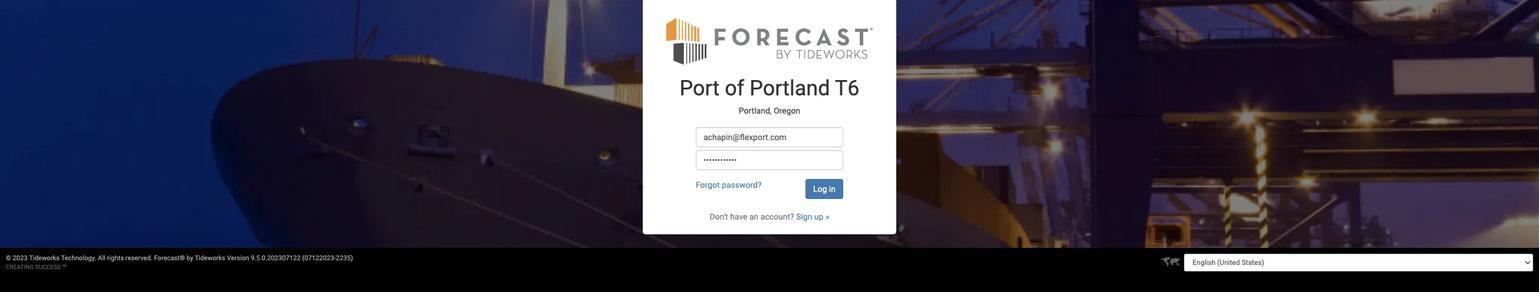 Task type: vqa. For each thing, say whether or not it's contained in the screenshot.
Tideworks
yes



Task type: describe. For each thing, give the bounding box(es) containing it.
up
[[815, 213, 824, 222]]

port of portland t6 portland, oregon
[[680, 76, 860, 116]]

technology.
[[61, 255, 96, 263]]

an
[[750, 213, 759, 222]]

(07122023-
[[302, 255, 336, 263]]

1 tideworks from the left
[[29, 255, 60, 263]]

of
[[725, 76, 745, 101]]

2235)
[[336, 255, 353, 263]]

portland
[[750, 76, 830, 101]]

don't have an account? sign up »
[[710, 213, 830, 222]]

© 2023 tideworks technology. all rights reserved. forecast® by tideworks version 9.5.0.202307122 (07122023-2235) creating success ℠
[[6, 255, 353, 271]]

log
[[814, 185, 827, 194]]

℠
[[62, 264, 67, 271]]

forecast® by tideworks image
[[667, 17, 873, 66]]

forecast®
[[154, 255, 185, 263]]

©
[[6, 255, 11, 263]]

2023
[[13, 255, 28, 263]]

reserved.
[[125, 255, 152, 263]]

2 tideworks from the left
[[195, 255, 225, 263]]

by
[[187, 255, 193, 263]]

have
[[730, 213, 748, 222]]

password?
[[722, 181, 762, 190]]

version
[[227, 255, 249, 263]]



Task type: locate. For each thing, give the bounding box(es) containing it.
1 horizontal spatial tideworks
[[195, 255, 225, 263]]

forgot password? link
[[696, 181, 762, 190]]

tideworks
[[29, 255, 60, 263], [195, 255, 225, 263]]

0 horizontal spatial tideworks
[[29, 255, 60, 263]]

»
[[826, 213, 830, 222]]

rights
[[107, 255, 124, 263]]

sign
[[797, 213, 813, 222]]

all
[[98, 255, 105, 263]]

t6
[[835, 76, 860, 101]]

account?
[[761, 213, 794, 222]]

success
[[35, 264, 61, 271]]

sign up » link
[[797, 213, 830, 222]]

forgot password? log in
[[696, 181, 836, 194]]

log in button
[[806, 180, 844, 200]]

Password password field
[[696, 151, 844, 171]]

in
[[829, 185, 836, 194]]

Email or username text field
[[696, 128, 844, 148]]

tideworks right by
[[195, 255, 225, 263]]

tideworks up the success
[[29, 255, 60, 263]]

port
[[680, 76, 720, 101]]

9.5.0.202307122
[[251, 255, 301, 263]]

creating
[[6, 264, 34, 271]]

oregon
[[774, 106, 801, 116]]

don't
[[710, 213, 728, 222]]

portland,
[[739, 106, 772, 116]]

forgot
[[696, 181, 720, 190]]



